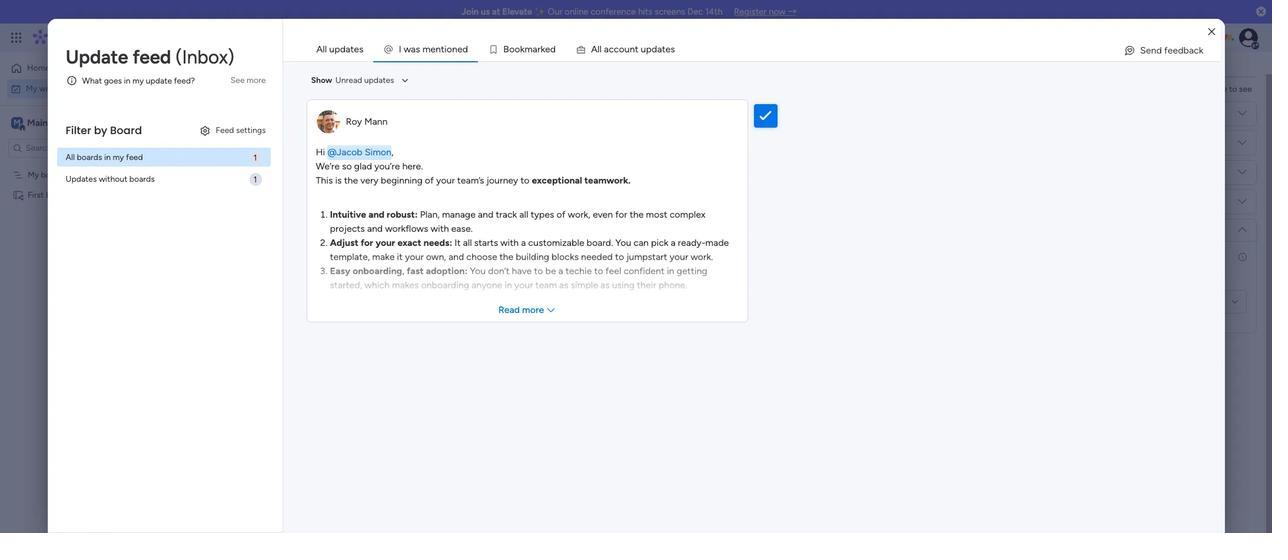 Task type: locate. For each thing, give the bounding box(es) containing it.
with inside it all starts with a customizable board. you can pick a ready-made template, make it your own, and choose the building blocks needed to jumpstart your work.
[[501, 237, 519, 248]]

for
[[615, 209, 628, 220], [361, 237, 373, 248]]

your down ready-
[[670, 251, 689, 263]]

1 horizontal spatial all
[[317, 44, 327, 55]]

0 horizontal spatial updates
[[329, 44, 364, 55]]

1 vertical spatial customize
[[394, 98, 434, 108]]

manage
[[442, 209, 476, 220]]

1 horizontal spatial updates
[[364, 75, 394, 85]]

boards
[[77, 152, 102, 162], [129, 174, 155, 184]]

all for all updates
[[317, 44, 327, 55]]

journey
[[487, 175, 518, 186]]

feedback
[[1165, 45, 1204, 56]]

a right pick
[[671, 237, 676, 248]]

1 horizontal spatial my
[[133, 76, 144, 86]]

all inside all updates link
[[317, 44, 327, 55]]

0 horizontal spatial k
[[520, 44, 525, 55]]

workspace image
[[11, 116, 23, 129]]

1 horizontal spatial k
[[541, 44, 545, 55]]

u down 'hits'
[[641, 44, 646, 55]]

main content
[[156, 28, 1271, 533]]

2 o from the left
[[509, 44, 515, 55]]

0 horizontal spatial /
[[247, 147, 252, 161]]

0 horizontal spatial all
[[66, 152, 75, 162]]

to inside hi @jacob simon , we're so glad you're here. this is the very beginning of your team's journey to exceptional teamwork.
[[521, 175, 530, 186]]

my right update
[[177, 68, 204, 95]]

i w a s m e n t i o n e d
[[399, 44, 468, 55]]

n left "i"
[[436, 44, 441, 55]]

1 horizontal spatial with
[[501, 237, 519, 248]]

0 horizontal spatial board
[[46, 190, 67, 200]]

0 horizontal spatial t
[[441, 44, 445, 55]]

needs:
[[424, 237, 452, 248]]

updates
[[329, 44, 364, 55], [364, 75, 394, 85]]

and left people in the top of the page
[[1150, 84, 1164, 94]]

feed
[[133, 46, 171, 68], [126, 152, 143, 162]]

robust:
[[387, 209, 418, 220]]

o right b
[[515, 44, 520, 55]]

1 k from the left
[[520, 44, 525, 55]]

boards up updates
[[77, 152, 102, 162]]

to
[[1230, 84, 1238, 94], [521, 175, 530, 186], [615, 251, 624, 263], [534, 266, 543, 277], [594, 266, 603, 277]]

your left team's
[[436, 175, 455, 186]]

o left p on the top of the page
[[619, 44, 625, 55]]

confident
[[624, 266, 665, 277]]

list box containing my board
[[0, 163, 150, 364]]

1 horizontal spatial s
[[671, 44, 675, 55]]

all up updates
[[66, 152, 75, 162]]

at
[[492, 6, 500, 17]]

1 horizontal spatial customize
[[1055, 59, 1105, 73]]

team
[[536, 280, 557, 291]]

and left track
[[478, 209, 494, 220]]

1 vertical spatial my
[[113, 152, 124, 162]]

1 for all boards in my feed
[[254, 153, 257, 163]]

0 horizontal spatial as
[[559, 280, 569, 291]]

filter by board
[[66, 123, 142, 138]]

4 e from the left
[[666, 44, 671, 55]]

1 vertical spatial all
[[66, 152, 75, 162]]

m left "i"
[[423, 44, 431, 55]]

starts
[[474, 237, 498, 248]]

2 horizontal spatial t
[[662, 44, 666, 55]]

1 vertical spatial first
[[28, 190, 44, 200]]

updates right unread
[[364, 75, 394, 85]]

all right track
[[519, 209, 528, 220]]

my left board
[[28, 170, 39, 180]]

1 l from the left
[[598, 44, 600, 55]]

0 horizontal spatial my
[[113, 152, 124, 162]]

glad
[[354, 161, 372, 172]]

updates up unread
[[329, 44, 364, 55]]

customize for customize
[[394, 98, 434, 108]]

2 horizontal spatial n
[[630, 44, 635, 55]]

1 vertical spatial 0
[[263, 299, 269, 309]]

of left "work,"
[[557, 209, 566, 220]]

e
[[431, 44, 436, 55], [458, 44, 463, 55], [545, 44, 550, 55], [666, 44, 671, 55]]

to up feel
[[615, 251, 624, 263]]

plan, manage and track all types of work, even for the most complex projects and workflows with ease.
[[330, 209, 706, 234]]

more right read
[[522, 304, 544, 316]]

1 horizontal spatial you
[[616, 237, 631, 248]]

1 vertical spatial more
[[522, 304, 544, 316]]

and
[[1150, 84, 1164, 94], [369, 209, 385, 220], [478, 209, 494, 220], [367, 223, 383, 234], [449, 251, 464, 263]]

s right p on the top of the page
[[671, 44, 675, 55]]

home button
[[7, 59, 127, 78]]

b o o k m a r k e d
[[504, 44, 556, 55]]

0 vertical spatial all
[[317, 44, 327, 55]]

here.
[[402, 161, 423, 172]]

0 items
[[261, 256, 289, 266], [263, 299, 291, 309]]

in
[[124, 76, 131, 86], [104, 152, 111, 162], [667, 266, 675, 277], [505, 280, 512, 291]]

items
[[351, 98, 371, 108], [268, 256, 289, 266], [271, 299, 291, 309], [296, 383, 316, 393]]

adjust for your exact needs:
[[330, 237, 452, 248]]

1 horizontal spatial boards
[[129, 174, 155, 184]]

1 horizontal spatial t
[[635, 44, 639, 55]]

d down 'hits'
[[652, 44, 657, 55]]

e left "i"
[[431, 44, 436, 55]]

2 e from the left
[[458, 44, 463, 55]]

shareable board image
[[12, 189, 24, 200]]

boards right without on the left
[[129, 174, 155, 184]]

3 t from the left
[[662, 44, 666, 55]]

1 vertical spatial board
[[746, 171, 768, 181]]

first board
[[728, 171, 768, 181], [28, 190, 67, 200]]

the left most
[[630, 209, 644, 220]]

0 horizontal spatial first
[[28, 190, 44, 200]]

2 s from the left
[[671, 44, 675, 55]]

1 vertical spatial for
[[361, 237, 373, 248]]

1 horizontal spatial u
[[641, 44, 646, 55]]

2 as from the left
[[601, 280, 610, 291]]

1 horizontal spatial as
[[601, 280, 610, 291]]

for right even
[[615, 209, 628, 220]]

my for my board
[[28, 170, 39, 180]]

template,
[[330, 251, 370, 263]]

and down it
[[449, 251, 464, 263]]

tab list
[[306, 38, 1220, 61]]

1 vertical spatial of
[[557, 209, 566, 220]]

1 vertical spatial all
[[463, 237, 472, 248]]

my for my work
[[26, 83, 37, 93]]

0 vertical spatial updates
[[329, 44, 364, 55]]

1 c from the left
[[609, 44, 614, 55]]

it
[[397, 251, 403, 263]]

simple
[[571, 280, 598, 291]]

1 horizontal spatial first board
[[728, 171, 768, 181]]

simon
[[365, 147, 392, 158]]

of right beginning
[[425, 175, 434, 186]]

my up without on the left
[[113, 152, 124, 162]]

work,
[[568, 209, 591, 220]]

customize up boards,
[[1055, 59, 1105, 73]]

,
[[392, 147, 394, 158]]

customize down w
[[394, 98, 434, 108]]

2 horizontal spatial d
[[652, 44, 657, 55]]

it
[[455, 237, 461, 248]]

my
[[133, 76, 144, 86], [113, 152, 124, 162]]

all inside it all starts with a customizable board. you can pick a ready-made template, make it your own, and choose the building blocks needed to jumpstart your work.
[[463, 237, 472, 248]]

overdue / 1 item
[[198, 147, 277, 161]]

n left p on the top of the page
[[630, 44, 635, 55]]

phone.
[[659, 280, 687, 291]]

goes
[[104, 76, 122, 86]]

as
[[559, 280, 569, 291], [601, 280, 610, 291]]

join us at elevate ✨ our online conference hits screens dec 14th
[[461, 6, 723, 17]]

0 horizontal spatial first board
[[28, 190, 67, 200]]

None search field
[[174, 94, 284, 113]]

own,
[[426, 251, 446, 263]]

customize
[[1055, 59, 1105, 73], [394, 98, 434, 108]]

1 image
[[1101, 24, 1111, 37]]

0 vertical spatial you
[[616, 237, 631, 248]]

1 horizontal spatial all
[[519, 209, 528, 220]]

4 o from the left
[[619, 44, 625, 55]]

using
[[612, 280, 635, 291]]

to inside it all starts with a customizable board. you can pick a ready-made template, make it your own, and choose the building blocks needed to jumpstart your work.
[[615, 251, 624, 263]]

my left work
[[26, 83, 37, 93]]

0 vertical spatial my
[[133, 76, 144, 86]]

1 horizontal spatial first
[[728, 171, 744, 181]]

t right p on the top of the page
[[662, 44, 666, 55]]

w
[[404, 44, 411, 55]]

0 vertical spatial all
[[519, 209, 528, 220]]

my up boards,
[[1108, 59, 1121, 73]]

you down choose
[[470, 266, 486, 277]]

board inside first board link
[[746, 171, 768, 181]]

we're
[[316, 161, 340, 172]]

you left can
[[616, 237, 631, 248]]

u left p on the top of the page
[[625, 44, 630, 55]]

list box
[[0, 163, 150, 364]]

first inside list box
[[28, 190, 44, 200]]

o left r
[[509, 44, 515, 55]]

all right it
[[463, 237, 472, 248]]

send feedback
[[1141, 45, 1204, 56]]

1 horizontal spatial work
[[1124, 59, 1148, 73]]

a up building
[[521, 237, 526, 248]]

all up show
[[317, 44, 327, 55]]

my work
[[177, 68, 256, 95]]

feel
[[606, 266, 622, 277]]

0 horizontal spatial s
[[416, 44, 420, 55]]

0 horizontal spatial d
[[463, 44, 468, 55]]

1 horizontal spatial for
[[615, 209, 628, 220]]

1 vertical spatial you
[[470, 266, 486, 277]]

with
[[431, 223, 449, 234], [501, 237, 519, 248]]

0 horizontal spatial customize
[[394, 98, 434, 108]]

in up updates without boards
[[104, 152, 111, 162]]

unread
[[336, 75, 362, 85]]

the right is
[[344, 175, 358, 186]]

l right a
[[600, 44, 602, 55]]

1 vertical spatial first board
[[28, 190, 67, 200]]

t
[[441, 44, 445, 55], [635, 44, 639, 55], [662, 44, 666, 55]]

of inside hi @jacob simon , we're so glad you're here. this is the very beginning of your team's journey to exceptional teamwork.
[[425, 175, 434, 186]]

o right w
[[447, 44, 452, 55]]

my for my work
[[177, 68, 204, 95]]

option
[[0, 164, 150, 167]]

1 vertical spatial /
[[281, 380, 286, 395]]

l
[[598, 44, 600, 55], [600, 44, 602, 55]]

my left update
[[133, 76, 144, 86]]

your inside hi @jacob simon , we're so glad you're here. this is the very beginning of your team's journey to exceptional teamwork.
[[436, 175, 455, 186]]

see
[[231, 75, 245, 85]]

hide done items
[[310, 98, 371, 108]]

o
[[447, 44, 452, 55], [509, 44, 515, 55], [515, 44, 520, 55], [619, 44, 625, 55]]

e right "i"
[[458, 44, 463, 55]]

tab list containing all updates
[[306, 38, 1220, 61]]

0 horizontal spatial you
[[470, 266, 486, 277]]

3 d from the left
[[652, 44, 657, 55]]

and left the robust:
[[369, 209, 385, 220]]

main content containing overdue /
[[156, 28, 1271, 533]]

to right like
[[1230, 84, 1238, 94]]

d right "i"
[[463, 44, 468, 55]]

elevate
[[502, 6, 532, 17]]

1 horizontal spatial m
[[525, 44, 533, 55]]

complex
[[670, 209, 706, 220]]

/ right date
[[281, 380, 286, 395]]

all for all boards in my feed
[[66, 152, 75, 162]]

1 horizontal spatial board
[[110, 123, 142, 138]]

1 horizontal spatial more
[[522, 304, 544, 316]]

mann
[[364, 116, 388, 127]]

0 vertical spatial with
[[431, 223, 449, 234]]

a inside you don't have to be a techie to feel confident in getting started, which makes onboarding anyone in your team as simple as using their phone.
[[559, 266, 563, 277]]

n right "i"
[[452, 44, 458, 55]]

0 vertical spatial /
[[247, 147, 252, 161]]

more right see
[[247, 75, 266, 85]]

for up make
[[361, 237, 373, 248]]

a right b
[[533, 44, 538, 55]]

to down needed
[[594, 266, 603, 277]]

1 horizontal spatial n
[[452, 44, 458, 55]]

1 vertical spatial feed
[[126, 152, 143, 162]]

with down plan, manage and track all types of work, even for the most complex projects and workflows with ease.
[[501, 237, 519, 248]]

0 vertical spatial feed
[[133, 46, 171, 68]]

with up "needs:"
[[431, 223, 449, 234]]

t right w
[[441, 44, 445, 55]]

0 vertical spatial for
[[615, 209, 628, 220]]

as down feel
[[601, 280, 610, 291]]

e right p on the top of the page
[[666, 44, 671, 55]]

p
[[646, 44, 652, 55]]

my inside button
[[26, 83, 37, 93]]

customize inside button
[[394, 98, 434, 108]]

read more button
[[307, 299, 748, 322]]

all boards in my feed
[[66, 152, 143, 162]]

feed up without on the left
[[126, 152, 143, 162]]

a right p on the top of the page
[[657, 44, 662, 55]]

my work
[[26, 83, 57, 93]]

0 vertical spatial 0 items
[[261, 256, 289, 266]]

all updates link
[[307, 38, 373, 61]]

you're
[[374, 161, 400, 172]]

customize button
[[376, 94, 439, 113]]

0 horizontal spatial with
[[431, 223, 449, 234]]

0 horizontal spatial u
[[625, 44, 630, 55]]

e right r
[[545, 44, 550, 55]]

2 m from the left
[[525, 44, 533, 55]]

as right team
[[559, 280, 569, 291]]

1 m from the left
[[423, 44, 431, 55]]

d right r
[[550, 44, 556, 55]]

0 horizontal spatial m
[[423, 44, 431, 55]]

first
[[728, 171, 744, 181], [28, 190, 44, 200]]

t left p on the top of the page
[[635, 44, 639, 55]]

1 vertical spatial with
[[501, 237, 519, 248]]

@jacob
[[328, 147, 363, 158]]

s right w
[[416, 44, 420, 55]]

0 vertical spatial customize
[[1055, 59, 1105, 73]]

1 horizontal spatial d
[[550, 44, 556, 55]]

priority
[[1212, 146, 1239, 156]]

0 vertical spatial more
[[247, 75, 266, 85]]

building
[[516, 251, 549, 263]]

d for i w a s m e n t i o n e d
[[463, 44, 468, 55]]

0 vertical spatial first board
[[728, 171, 768, 181]]

to right journey
[[521, 175, 530, 186]]

feed up update
[[133, 46, 171, 68]]

1 n from the left
[[436, 44, 441, 55]]

a l l a c c o u n t u p d a t e s
[[591, 44, 675, 55]]

close image
[[1209, 27, 1216, 36]]

1 d from the left
[[463, 44, 468, 55]]

0 horizontal spatial n
[[436, 44, 441, 55]]

0 horizontal spatial all
[[463, 237, 472, 248]]

1 e from the left
[[431, 44, 436, 55]]

a right be
[[559, 266, 563, 277]]

choose
[[1043, 84, 1072, 94]]

like
[[1215, 84, 1228, 94]]

0 vertical spatial of
[[425, 175, 434, 186]]

the inside hi @jacob simon , we're so glad you're here. this is the very beginning of your team's journey to exceptional teamwork.
[[344, 175, 358, 186]]

hi @jacob simon , we're so glad you're here. this is the very beginning of your team's journey to exceptional teamwork.
[[316, 147, 631, 186]]

ready-
[[678, 237, 706, 248]]

0 horizontal spatial for
[[361, 237, 373, 248]]

0 horizontal spatial of
[[425, 175, 434, 186]]

0 horizontal spatial boards
[[77, 152, 102, 162]]

l down join us at elevate ✨ our online conference hits screens dec 14th
[[598, 44, 600, 55]]

your down the have
[[515, 280, 533, 291]]

the up don't
[[500, 251, 514, 263]]

blocks
[[552, 251, 579, 263]]

2 horizontal spatial board
[[746, 171, 768, 181]]

0 horizontal spatial more
[[247, 75, 266, 85]]

most
[[646, 209, 668, 220]]

more
[[247, 75, 266, 85], [522, 304, 544, 316]]

2 vertical spatial 0
[[289, 383, 294, 393]]

join
[[461, 6, 479, 17]]

/ left item
[[247, 147, 252, 161]]

the left boards,
[[1074, 84, 1086, 94]]

with inside plan, manage and track all types of work, even for the most complex projects and workflows with ease.
[[431, 223, 449, 234]]

0 vertical spatial 0
[[261, 256, 266, 266]]

m left r
[[525, 44, 533, 55]]

done
[[330, 98, 349, 108]]

2 d from the left
[[550, 44, 556, 55]]

ease.
[[451, 223, 473, 234]]

1 horizontal spatial of
[[557, 209, 566, 220]]



Task type: describe. For each thing, give the bounding box(es) containing it.
updates without boards
[[66, 174, 155, 184]]

makes
[[392, 280, 419, 291]]

my for update
[[133, 76, 144, 86]]

more for read more
[[522, 304, 544, 316]]

and down intuitive and robust:
[[367, 223, 383, 234]]

teamwork.
[[585, 175, 631, 186]]

read
[[499, 304, 520, 316]]

first board link
[[726, 165, 835, 187]]

my board
[[28, 170, 62, 180]]

1 horizontal spatial /
[[281, 380, 286, 395]]

needed
[[581, 251, 613, 263]]

started,
[[330, 280, 362, 291]]

updates
[[66, 174, 97, 184]]

see more
[[231, 75, 266, 85]]

1 t from the left
[[441, 44, 445, 55]]

work
[[39, 83, 57, 93]]

update feed (inbox)
[[66, 46, 234, 68]]

types
[[531, 209, 554, 220]]

now
[[769, 6, 786, 17]]

feed settings button
[[195, 121, 271, 140]]

is
[[335, 175, 342, 186]]

feed?
[[174, 76, 195, 86]]

first board group
[[1050, 273, 1247, 314]]

projects
[[330, 223, 365, 234]]

your inside you don't have to be a techie to feel confident in getting started, which makes onboarding anyone in your team as simple as using their phone.
[[515, 280, 533, 291]]

2 l from the left
[[600, 44, 602, 55]]

and inside it all starts with a customizable board. you can pick a ready-made template, make it your own, and choose the building blocks needed to jumpstart your work.
[[449, 251, 464, 263]]

choose
[[467, 251, 497, 263]]

hi
[[316, 147, 325, 158]]

Filter dashboard by text search field
[[174, 94, 284, 113]]

i
[[399, 44, 401, 55]]

exact
[[398, 237, 421, 248]]

select product image
[[11, 32, 22, 44]]

you don't have to be a techie to feel confident in getting started, which makes onboarding anyone in your team as simple as using their phone.
[[330, 266, 708, 291]]

onboarding
[[421, 280, 469, 291]]

make
[[372, 251, 395, 263]]

1 inside overdue / 1 item
[[255, 150, 258, 160]]

m for e
[[423, 44, 431, 55]]

in right the goes
[[124, 76, 131, 86]]

the inside it all starts with a customizable board. you can pick a ready-made template, make it your own, and choose the building blocks needed to jumpstart your work.
[[500, 251, 514, 263]]

1 as from the left
[[559, 280, 569, 291]]

2 t from the left
[[635, 44, 639, 55]]

roy
[[346, 116, 362, 127]]

of inside plan, manage and track all types of work, even for the most complex projects and workflows with ease.
[[557, 209, 566, 220]]

v2 info image
[[1239, 251, 1247, 264]]

a right a
[[604, 44, 609, 55]]

2 vertical spatial board
[[46, 190, 67, 200]]

work.
[[691, 251, 713, 263]]

workspace selection element
[[11, 116, 98, 131]]

without a date / 0 items
[[198, 380, 316, 395]]

items inside without a date / 0 items
[[296, 383, 316, 393]]

the inside plan, manage and track all types of work, even for the most complex projects and workflows with ease.
[[630, 209, 644, 220]]

it all starts with a customizable board. you can pick a ready-made template, make it your own, and choose the building blocks needed to jumpstart your work.
[[330, 237, 729, 263]]

b
[[504, 44, 509, 55]]

3 e from the left
[[545, 44, 550, 55]]

easy
[[330, 266, 350, 277]]

Search in workspace field
[[25, 141, 98, 155]]

all updates
[[317, 44, 364, 55]]

feed settings
[[216, 125, 266, 135]]

even
[[593, 209, 613, 220]]

main
[[27, 117, 48, 128]]

this
[[316, 175, 333, 186]]

(inbox)
[[176, 46, 234, 68]]

first board inside main content
[[728, 171, 768, 181]]

a left date
[[243, 380, 250, 395]]

14th
[[705, 6, 723, 17]]

2 k from the left
[[541, 44, 545, 55]]

→
[[788, 6, 797, 17]]

@jacob simon link
[[328, 144, 392, 160]]

all inside plan, manage and track all types of work, even for the most complex projects and workflows with ease.
[[519, 209, 528, 220]]

a right i
[[411, 44, 416, 55]]

made
[[706, 237, 729, 248]]

so
[[342, 161, 352, 172]]

our
[[548, 6, 563, 17]]

conference
[[591, 6, 636, 17]]

for inside plan, manage and track all types of work, even for the most complex projects and workflows with ease.
[[615, 209, 628, 220]]

2 n from the left
[[452, 44, 458, 55]]

see more button
[[226, 71, 271, 90]]

to left be
[[534, 266, 543, 277]]

0 inside without a date / 0 items
[[289, 383, 294, 393]]

easy onboarding, fast adoption:
[[330, 266, 468, 277]]

hide
[[310, 98, 328, 108]]

us
[[481, 6, 490, 17]]

1 vertical spatial boards
[[129, 174, 155, 184]]

overdue
[[198, 147, 244, 161]]

2 u from the left
[[641, 44, 646, 55]]

team's
[[457, 175, 484, 186]]

your up make
[[376, 237, 395, 248]]

1 u from the left
[[625, 44, 630, 55]]

3 n from the left
[[630, 44, 635, 55]]

first board inside list box
[[28, 190, 67, 200]]

1 s from the left
[[416, 44, 420, 55]]

in up phone.
[[667, 266, 675, 277]]

show
[[311, 75, 332, 85]]

intuitive and robust:
[[330, 209, 418, 220]]

more for see more
[[247, 75, 266, 85]]

workflows
[[385, 223, 428, 234]]

getting
[[677, 266, 708, 277]]

1 o from the left
[[447, 44, 452, 55]]

jacob simon image
[[1240, 28, 1258, 47]]

filter
[[66, 123, 91, 138]]

register now → link
[[734, 6, 797, 17]]

in down don't
[[505, 280, 512, 291]]

0 vertical spatial first
[[728, 171, 744, 181]]

customize my work
[[1055, 59, 1148, 73]]

0 horizontal spatial work
[[208, 68, 256, 95]]

my for feed
[[113, 152, 124, 162]]

1 vertical spatial updates
[[364, 75, 394, 85]]

don't
[[488, 266, 510, 277]]

customizable
[[528, 237, 585, 248]]

i
[[445, 44, 447, 55]]

0 vertical spatial board
[[110, 123, 142, 138]]

you inside it all starts with a customizable board. you can pick a ready-made template, make it your own, and choose the building blocks needed to jumpstart your work.
[[616, 237, 631, 248]]

show unread updates
[[311, 75, 394, 85]]

help image
[[1198, 32, 1210, 44]]

by
[[94, 123, 107, 138]]

0 vertical spatial boards
[[77, 152, 102, 162]]

anyone
[[472, 280, 502, 291]]

without
[[99, 174, 127, 184]]

my work button
[[7, 79, 127, 98]]

register
[[734, 6, 767, 17]]

customize for customize my work
[[1055, 59, 1105, 73]]

main workspace
[[27, 117, 97, 128]]

hits
[[638, 6, 653, 17]]

columns
[[1117, 84, 1148, 94]]

your up fast
[[405, 251, 424, 263]]

3 o from the left
[[515, 44, 520, 55]]

what goes in my update feed?
[[82, 76, 195, 86]]

you inside you don't have to be a techie to feel confident in getting started, which makes onboarding anyone in your team as simple as using their phone.
[[470, 266, 486, 277]]

can
[[634, 237, 649, 248]]

m for a
[[525, 44, 533, 55]]

1 vertical spatial 0 items
[[263, 299, 291, 309]]

d for a l l a c c o u n t u p d a t e s
[[652, 44, 657, 55]]

1 for updates without boards
[[254, 175, 257, 185]]

dec
[[688, 6, 703, 17]]

which
[[365, 280, 390, 291]]

2 c from the left
[[614, 44, 619, 55]]

intuitive
[[330, 209, 366, 220]]

r
[[538, 44, 541, 55]]



Task type: vqa. For each thing, say whether or not it's contained in the screenshot.
second K
yes



